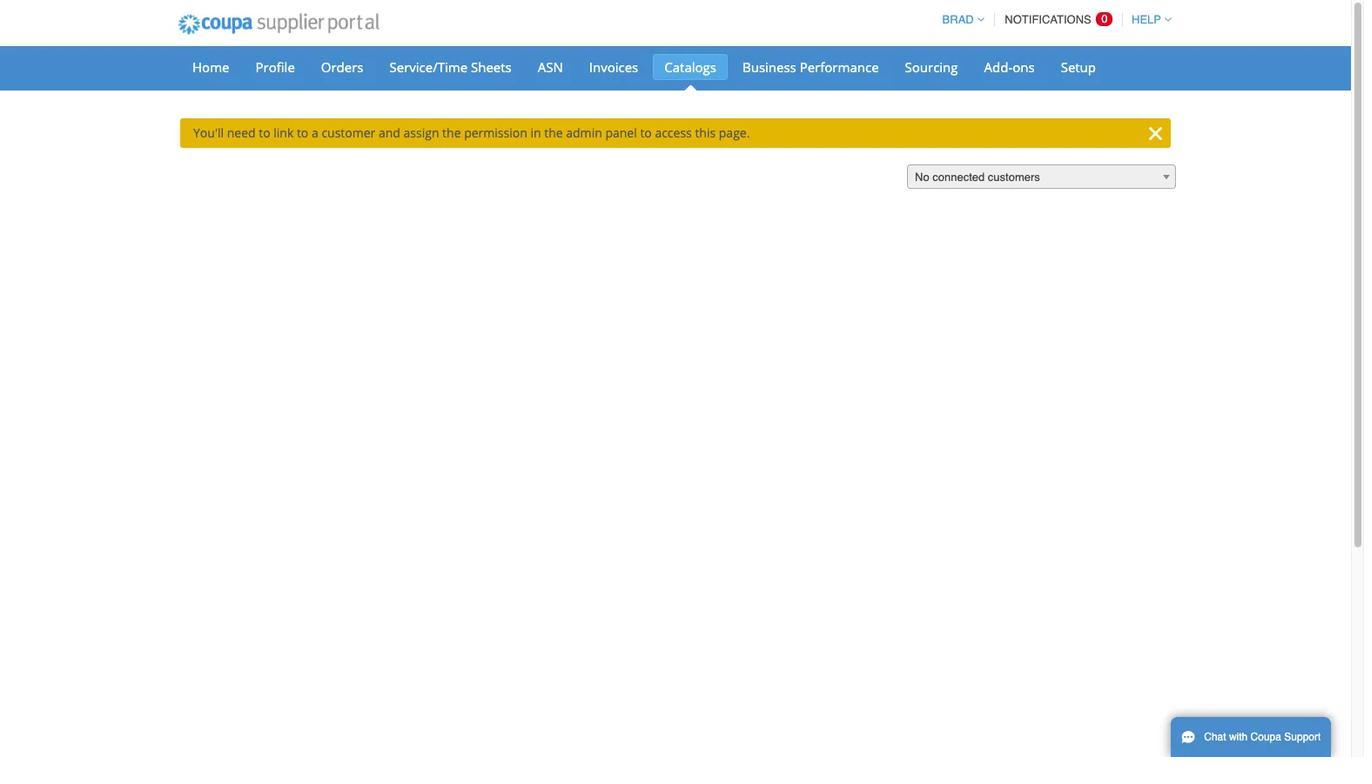 Task type: locate. For each thing, give the bounding box(es) containing it.
1 horizontal spatial the
[[544, 125, 563, 141]]

orders link
[[310, 54, 375, 80]]

you'll need to link to a customer and assign the permission in the admin panel to access this page.
[[193, 125, 750, 141]]

access
[[655, 125, 692, 141]]

sheets
[[471, 58, 512, 76]]

1 horizontal spatial to
[[297, 125, 309, 141]]

chat
[[1204, 731, 1227, 744]]

0 horizontal spatial the
[[442, 125, 461, 141]]

sourcing
[[905, 58, 958, 76]]

business performance link
[[731, 54, 890, 80]]

to left link
[[259, 125, 270, 141]]

home link
[[181, 54, 241, 80]]

the right "assign" on the top
[[442, 125, 461, 141]]

2 to from the left
[[297, 125, 309, 141]]

the right in
[[544, 125, 563, 141]]

invoices link
[[578, 54, 650, 80]]

0
[[1102, 12, 1108, 25]]

navigation containing notifications 0
[[935, 3, 1172, 37]]

the
[[442, 125, 461, 141], [544, 125, 563, 141]]

to
[[259, 125, 270, 141], [297, 125, 309, 141], [640, 125, 652, 141]]

No connected customers field
[[907, 165, 1176, 190]]

business performance
[[743, 58, 879, 76]]

0 horizontal spatial to
[[259, 125, 270, 141]]

to left a
[[297, 125, 309, 141]]

a
[[312, 125, 318, 141]]

service/time sheets link
[[378, 54, 523, 80]]

in
[[531, 125, 541, 141]]

connected
[[933, 171, 985, 184]]

profile
[[256, 58, 295, 76]]

ons
[[1013, 58, 1035, 76]]

coupa
[[1251, 731, 1282, 744]]

No connected customers text field
[[908, 165, 1176, 190]]

panel
[[606, 125, 637, 141]]

no
[[915, 171, 930, 184]]

brad link
[[935, 13, 985, 26]]

service/time
[[390, 58, 468, 76]]

1 to from the left
[[259, 125, 270, 141]]

page.
[[719, 125, 750, 141]]

navigation
[[935, 3, 1172, 37]]

notifications 0
[[1005, 12, 1108, 26]]

asn link
[[527, 54, 575, 80]]

sourcing link
[[894, 54, 970, 80]]

2 horizontal spatial to
[[640, 125, 652, 141]]

3 to from the left
[[640, 125, 652, 141]]

need
[[227, 125, 256, 141]]

orders
[[321, 58, 364, 76]]

to right panel
[[640, 125, 652, 141]]



Task type: describe. For each thing, give the bounding box(es) containing it.
with
[[1229, 731, 1248, 744]]

notifications
[[1005, 13, 1092, 26]]

chat with coupa support
[[1204, 731, 1321, 744]]

catalogs
[[665, 58, 717, 76]]

this
[[695, 125, 716, 141]]

invoices
[[589, 58, 639, 76]]

chat with coupa support button
[[1171, 717, 1332, 758]]

coupa supplier portal image
[[166, 3, 391, 46]]

setup
[[1061, 58, 1096, 76]]

profile link
[[244, 54, 306, 80]]

no connected customers
[[915, 171, 1040, 184]]

asn
[[538, 58, 563, 76]]

add-ons
[[984, 58, 1035, 76]]

support
[[1285, 731, 1321, 744]]

customer
[[322, 125, 376, 141]]

permission
[[464, 125, 528, 141]]

add-
[[984, 58, 1013, 76]]

link
[[274, 125, 294, 141]]

catalogs link
[[653, 54, 728, 80]]

home
[[192, 58, 229, 76]]

you'll
[[193, 125, 224, 141]]

customers
[[988, 171, 1040, 184]]

assign
[[404, 125, 439, 141]]

brad
[[943, 13, 974, 26]]

setup link
[[1050, 54, 1108, 80]]

help
[[1132, 13, 1162, 26]]

and
[[379, 125, 400, 141]]

admin
[[566, 125, 602, 141]]

performance
[[800, 58, 879, 76]]

add-ons link
[[973, 54, 1046, 80]]

business
[[743, 58, 797, 76]]

service/time sheets
[[390, 58, 512, 76]]

help link
[[1124, 13, 1172, 26]]

2 the from the left
[[544, 125, 563, 141]]

1 the from the left
[[442, 125, 461, 141]]



Task type: vqa. For each thing, say whether or not it's contained in the screenshot.
ons
yes



